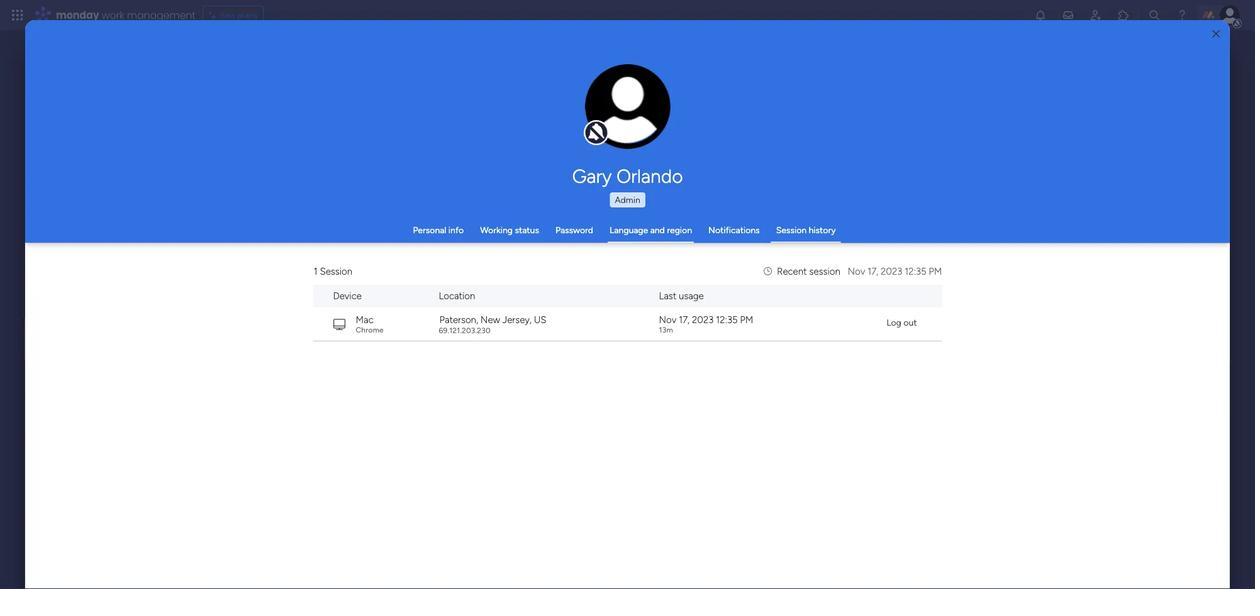 Task type: locate. For each thing, give the bounding box(es) containing it.
out
[[904, 318, 917, 328]]

gary orlando
[[572, 165, 683, 188]]

working
[[480, 225, 513, 236]]

monday
[[56, 8, 99, 22]]

dapulse time image
[[764, 266, 772, 277]]

17, inside nov 17, 2023 12:35 pm 13m
[[679, 314, 690, 326]]

chrome
[[356, 326, 384, 335]]

inbox image
[[1062, 9, 1075, 21]]

17,
[[868, 266, 879, 277], [679, 314, 690, 326]]

session left history
[[776, 225, 807, 236]]

0 vertical spatial 17,
[[868, 266, 879, 277]]

apps image
[[1118, 9, 1130, 21]]

12:35 up out
[[905, 266, 927, 277]]

mac
[[356, 314, 374, 326]]

orlando
[[617, 165, 683, 188]]

see plans
[[220, 10, 258, 20]]

1 vertical spatial nov
[[659, 314, 677, 326]]

gary
[[572, 165, 612, 188]]

see plans button
[[203, 6, 264, 25]]

1
[[314, 266, 318, 277]]

change profile picture
[[601, 113, 655, 134]]

1 vertical spatial session
[[320, 266, 352, 277]]

1 horizontal spatial 12:35
[[905, 266, 927, 277]]

17, right 13m
[[679, 314, 690, 326]]

0 horizontal spatial 12:35
[[716, 314, 738, 326]]

pm
[[929, 266, 942, 277], [740, 314, 754, 326]]

invite members image
[[1090, 9, 1103, 21]]

session right "1"
[[320, 266, 352, 277]]

change profile picture button
[[585, 64, 671, 150]]

2023 inside nov 17, 2023 12:35 pm 13m
[[692, 314, 714, 326]]

1 horizontal spatial nov
[[848, 266, 866, 277]]

change
[[601, 113, 630, 123]]

12:35
[[905, 266, 927, 277], [716, 314, 738, 326]]

0 vertical spatial 2023
[[881, 266, 903, 277]]

nov down the last
[[659, 314, 677, 326]]

language and region
[[610, 225, 692, 236]]

recent session
[[777, 266, 841, 277]]

mac chrome
[[356, 314, 384, 335]]

0 horizontal spatial 17,
[[679, 314, 690, 326]]

2023 down usage
[[692, 314, 714, 326]]

2023 for nov 17, 2023 12:35 pm
[[881, 266, 903, 277]]

0 vertical spatial 12:35
[[905, 266, 927, 277]]

1 vertical spatial 12:35
[[716, 314, 738, 326]]

12:35 right 13m
[[716, 314, 738, 326]]

see
[[220, 10, 235, 20]]

1 vertical spatial 17,
[[679, 314, 690, 326]]

nov for nov 17, 2023 12:35 pm
[[848, 266, 866, 277]]

0 horizontal spatial session
[[320, 266, 352, 277]]

2023 up log
[[881, 266, 903, 277]]

profile
[[632, 113, 655, 123]]

pm inside nov 17, 2023 12:35 pm 13m
[[740, 314, 754, 326]]

admin
[[615, 195, 641, 205]]

paterson,
[[440, 314, 478, 326]]

last
[[659, 291, 677, 302]]

0 horizontal spatial nov
[[659, 314, 677, 326]]

pm for nov 17, 2023 12:35 pm
[[929, 266, 942, 277]]

session history link
[[776, 225, 836, 236]]

0 vertical spatial nov
[[848, 266, 866, 277]]

0 horizontal spatial pm
[[740, 314, 754, 326]]

1 vertical spatial 2023
[[692, 314, 714, 326]]

17, right session
[[868, 266, 879, 277]]

1 horizontal spatial 17,
[[868, 266, 879, 277]]

history
[[809, 225, 836, 236]]

13m
[[659, 326, 673, 335]]

12:35 for nov 17, 2023 12:35 pm 13m
[[716, 314, 738, 326]]

last usage
[[659, 291, 704, 302]]

2023
[[881, 266, 903, 277], [692, 314, 714, 326]]

session
[[776, 225, 807, 236], [320, 266, 352, 277]]

1 vertical spatial pm
[[740, 314, 754, 326]]

nov right session
[[848, 266, 866, 277]]

us
[[534, 314, 547, 326]]

nov
[[848, 266, 866, 277], [659, 314, 677, 326]]

usage
[[679, 291, 704, 302]]

select product image
[[11, 9, 24, 21]]

0 vertical spatial session
[[776, 225, 807, 236]]

nov inside nov 17, 2023 12:35 pm 13m
[[659, 314, 677, 326]]

0 vertical spatial pm
[[929, 266, 942, 277]]

gary orlando image
[[1220, 5, 1240, 25]]

12:35 inside nov 17, 2023 12:35 pm 13m
[[716, 314, 738, 326]]

help image
[[1176, 9, 1189, 21]]

1 horizontal spatial 2023
[[881, 266, 903, 277]]

1 horizontal spatial pm
[[929, 266, 942, 277]]

notifications
[[709, 225, 760, 236]]

0 horizontal spatial 2023
[[692, 314, 714, 326]]



Task type: describe. For each thing, give the bounding box(es) containing it.
1 horizontal spatial session
[[776, 225, 807, 236]]

nov for nov 17, 2023 12:35 pm 13m
[[659, 314, 677, 326]]

info
[[449, 225, 464, 236]]

notifications image
[[1035, 9, 1047, 21]]

paterson, new jersey, us 69.121.203.230
[[439, 314, 547, 335]]

plans
[[237, 10, 258, 20]]

monday work management
[[56, 8, 196, 22]]

69.121.203.230
[[439, 326, 491, 335]]

log out
[[887, 318, 917, 328]]

and
[[651, 225, 665, 236]]

password link
[[556, 225, 593, 236]]

session history
[[776, 225, 836, 236]]

management
[[127, 8, 196, 22]]

12:35 for nov 17, 2023 12:35 pm
[[905, 266, 927, 277]]

17, for nov 17, 2023 12:35 pm
[[868, 266, 879, 277]]

close image
[[1213, 29, 1220, 39]]

jersey,
[[503, 314, 532, 326]]

new
[[481, 314, 500, 326]]

language
[[610, 225, 648, 236]]

2023 for nov 17, 2023 12:35 pm 13m
[[692, 314, 714, 326]]

personal
[[413, 225, 446, 236]]

nov 17, 2023 12:35 pm 13m
[[659, 314, 754, 335]]

log out button
[[882, 313, 922, 333]]

notifications link
[[709, 225, 760, 236]]

session
[[810, 266, 841, 277]]

picture
[[615, 124, 641, 134]]

working status link
[[480, 225, 539, 236]]

gary orlando button
[[455, 165, 801, 188]]

region
[[667, 225, 692, 236]]

search everything image
[[1149, 9, 1161, 21]]

personal info
[[413, 225, 464, 236]]

work
[[102, 8, 124, 22]]

pm for nov 17, 2023 12:35 pm 13m
[[740, 314, 754, 326]]

working status
[[480, 225, 539, 236]]

device
[[333, 291, 362, 302]]

nov 17, 2023 12:35 pm
[[848, 266, 942, 277]]

1 session
[[314, 266, 352, 277]]

language and region link
[[610, 225, 692, 236]]

status
[[515, 225, 539, 236]]

gary orlando dialog
[[25, 20, 1230, 590]]

location
[[439, 291, 475, 302]]

personal info link
[[413, 225, 464, 236]]

log
[[887, 318, 902, 328]]

recent
[[777, 266, 807, 277]]

password
[[556, 225, 593, 236]]

17, for nov 17, 2023 12:35 pm 13m
[[679, 314, 690, 326]]



Task type: vqa. For each thing, say whether or not it's contained in the screenshot.
'Getting'
no



